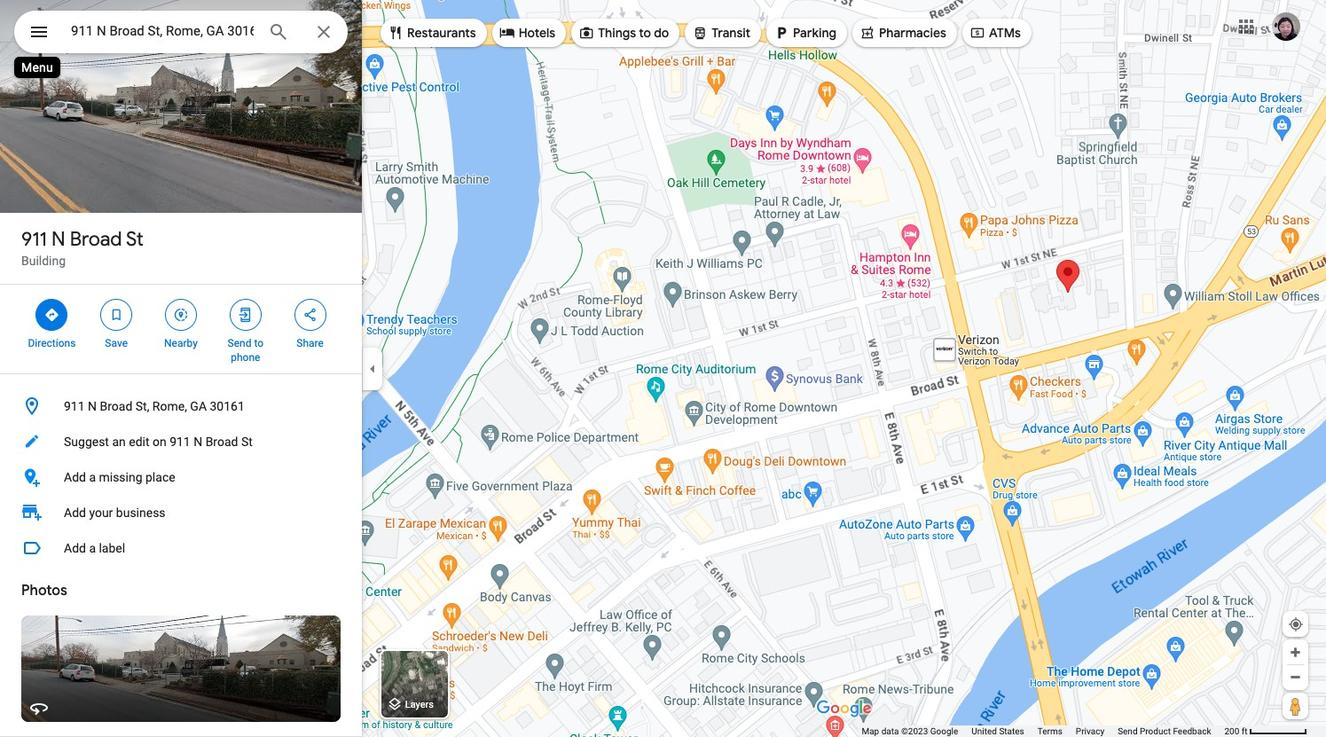 Task type: vqa. For each thing, say whether or not it's contained in the screenshot.

yes



Task type: locate. For each thing, give the bounding box(es) containing it.
2 vertical spatial n
[[194, 435, 202, 449]]

0 vertical spatial 911
[[21, 227, 47, 252]]

add left label
[[64, 541, 86, 556]]

st inside button
[[241, 435, 253, 449]]

a left label
[[89, 541, 96, 556]]

911 inside 911 n broad st building
[[21, 227, 47, 252]]

0 horizontal spatial to
[[254, 337, 264, 350]]

share
[[297, 337, 324, 350]]

a left missing
[[89, 470, 96, 485]]

1 horizontal spatial to
[[639, 25, 651, 41]]

2 horizontal spatial 911
[[170, 435, 191, 449]]

to left do
[[639, 25, 651, 41]]

1 horizontal spatial st
[[241, 435, 253, 449]]

1 vertical spatial n
[[88, 399, 97, 414]]


[[860, 23, 876, 43]]

privacy
[[1076, 727, 1105, 737]]

911 n broad st building
[[21, 227, 144, 268]]

add your business
[[64, 506, 166, 520]]

200
[[1225, 727, 1240, 737]]

building
[[21, 254, 66, 268]]

1 horizontal spatial 911
[[64, 399, 85, 414]]

add for add a label
[[64, 541, 86, 556]]

1 vertical spatial add
[[64, 506, 86, 520]]

2 vertical spatial add
[[64, 541, 86, 556]]

 hotels
[[499, 23, 556, 43]]

transit
[[712, 25, 751, 41]]

n down ga
[[194, 435, 202, 449]]

to
[[639, 25, 651, 41], [254, 337, 264, 350]]

n up suggest on the left bottom of page
[[88, 399, 97, 414]]

0 horizontal spatial st
[[126, 227, 144, 252]]

united states button
[[972, 726, 1025, 737]]

broad
[[70, 227, 122, 252], [100, 399, 133, 414], [206, 435, 238, 449]]

0 vertical spatial broad
[[70, 227, 122, 252]]

google
[[931, 727, 959, 737]]


[[238, 305, 254, 325]]

0 vertical spatial n
[[52, 227, 65, 252]]

map
[[862, 727, 880, 737]]

n
[[52, 227, 65, 252], [88, 399, 97, 414], [194, 435, 202, 449]]

add a label
[[64, 541, 125, 556]]

0 vertical spatial to
[[639, 25, 651, 41]]

add inside "add a label" button
[[64, 541, 86, 556]]

send inside button
[[1118, 727, 1138, 737]]

911 up building
[[21, 227, 47, 252]]

st,
[[136, 399, 149, 414]]

send left product
[[1118, 727, 1138, 737]]

0 vertical spatial st
[[126, 227, 144, 252]]

send for send product feedback
[[1118, 727, 1138, 737]]

broad left st,
[[100, 399, 133, 414]]

terms button
[[1038, 726, 1063, 737]]

911
[[21, 227, 47, 252], [64, 399, 85, 414], [170, 435, 191, 449]]

1 vertical spatial a
[[89, 541, 96, 556]]

add inside add your business link
[[64, 506, 86, 520]]

n up building
[[52, 227, 65, 252]]

broad inside 911 n broad st building
[[70, 227, 122, 252]]

1 vertical spatial st
[[241, 435, 253, 449]]

to up phone
[[254, 337, 264, 350]]

30161
[[210, 399, 245, 414]]

2 a from the top
[[89, 541, 96, 556]]

0 horizontal spatial send
[[228, 337, 252, 350]]

1 horizontal spatial n
[[88, 399, 97, 414]]

send up phone
[[228, 337, 252, 350]]

footer
[[862, 726, 1225, 737]]

nearby
[[164, 337, 198, 350]]

2 vertical spatial 911
[[170, 435, 191, 449]]

broad up the 
[[70, 227, 122, 252]]

1 vertical spatial send
[[1118, 727, 1138, 737]]

broad down "30161"
[[206, 435, 238, 449]]

911 for st
[[21, 227, 47, 252]]

1 horizontal spatial send
[[1118, 727, 1138, 737]]

1 a from the top
[[89, 470, 96, 485]]

hotels
[[519, 25, 556, 41]]

united
[[972, 727, 997, 737]]

map data ©2023 google
[[862, 727, 959, 737]]

add a missing place
[[64, 470, 175, 485]]

a for missing
[[89, 470, 96, 485]]

3 add from the top
[[64, 541, 86, 556]]

send
[[228, 337, 252, 350], [1118, 727, 1138, 737]]

to inside send to phone
[[254, 337, 264, 350]]

1 vertical spatial broad
[[100, 399, 133, 414]]

things
[[598, 25, 636, 41]]

n inside 911 n broad st building
[[52, 227, 65, 252]]

privacy button
[[1076, 726, 1105, 737]]

add down suggest on the left bottom of page
[[64, 470, 86, 485]]

2 add from the top
[[64, 506, 86, 520]]

0 vertical spatial a
[[89, 470, 96, 485]]

n for st
[[52, 227, 65, 252]]

1 add from the top
[[64, 470, 86, 485]]

 atms
[[970, 23, 1021, 43]]

 search field
[[14, 11, 348, 57]]

send product feedback
[[1118, 727, 1212, 737]]

 parking
[[774, 23, 837, 43]]

st
[[126, 227, 144, 252], [241, 435, 253, 449]]

do
[[654, 25, 669, 41]]

footer containing map data ©2023 google
[[862, 726, 1225, 737]]

missing
[[99, 470, 142, 485]]

show your location image
[[1289, 617, 1305, 633]]

1 vertical spatial 911
[[64, 399, 85, 414]]

data
[[882, 727, 899, 737]]

send for send to phone
[[228, 337, 252, 350]]

200 ft button
[[1225, 727, 1308, 737]]


[[388, 23, 404, 43]]

a
[[89, 470, 96, 485], [89, 541, 96, 556]]

collapse side panel image
[[363, 359, 382, 378]]

2 horizontal spatial n
[[194, 435, 202, 449]]

send inside send to phone
[[228, 337, 252, 350]]

None field
[[71, 20, 254, 42]]

directions
[[28, 337, 76, 350]]

911 right on
[[170, 435, 191, 449]]

label
[[99, 541, 125, 556]]

911 up suggest on the left bottom of page
[[64, 399, 85, 414]]

add inside add a missing place button
[[64, 470, 86, 485]]

0 vertical spatial send
[[228, 337, 252, 350]]

zoom in image
[[1289, 646, 1303, 659]]

0 horizontal spatial 911
[[21, 227, 47, 252]]

product
[[1140, 727, 1171, 737]]

send product feedback button
[[1118, 726, 1212, 737]]

your
[[89, 506, 113, 520]]

google account: michele murakami  
(michele.murakami@adept.ai) image
[[1273, 12, 1301, 40]]

0 vertical spatial add
[[64, 470, 86, 485]]


[[970, 23, 986, 43]]

0 horizontal spatial n
[[52, 227, 65, 252]]

1 vertical spatial to
[[254, 337, 264, 350]]

add left your
[[64, 506, 86, 520]]

add
[[64, 470, 86, 485], [64, 506, 86, 520], [64, 541, 86, 556]]



Task type: describe. For each thing, give the bounding box(es) containing it.
 restaurants
[[388, 23, 476, 43]]

add a label button
[[0, 531, 362, 566]]

business
[[116, 506, 166, 520]]

 pharmacies
[[860, 23, 947, 43]]

ga
[[190, 399, 207, 414]]


[[774, 23, 790, 43]]

edit
[[129, 435, 150, 449]]

add for add a missing place
[[64, 470, 86, 485]]

parking
[[793, 25, 837, 41]]

broad for st,
[[100, 399, 133, 414]]

st inside 911 n broad st building
[[126, 227, 144, 252]]

add for add your business
[[64, 506, 86, 520]]

atms
[[989, 25, 1021, 41]]

add your business link
[[0, 495, 362, 531]]

 things to do
[[579, 23, 669, 43]]

911 for st,
[[64, 399, 85, 414]]

phone
[[231, 351, 260, 364]]

pharmacies
[[879, 25, 947, 41]]

broad for st
[[70, 227, 122, 252]]

actions for 911 n broad st region
[[0, 285, 362, 374]]

states
[[1000, 727, 1025, 737]]

none field inside the 911 n broad st, rome, ga 30161 field
[[71, 20, 254, 42]]

 button
[[14, 11, 64, 57]]

on
[[153, 435, 167, 449]]

200 ft
[[1225, 727, 1248, 737]]


[[499, 23, 515, 43]]

add a missing place button
[[0, 460, 362, 495]]

n for st,
[[88, 399, 97, 414]]

zoom out image
[[1289, 671, 1303, 684]]


[[173, 305, 189, 325]]

911 n broad st, rome, ga 30161
[[64, 399, 245, 414]]

a for label
[[89, 541, 96, 556]]

terms
[[1038, 727, 1063, 737]]

rome,
[[153, 399, 187, 414]]

911 n broad st main content
[[0, 0, 362, 737]]

an
[[112, 435, 126, 449]]

911 n broad st, rome, ga 30161 button
[[0, 389, 362, 424]]

©2023
[[902, 727, 928, 737]]

2 vertical spatial broad
[[206, 435, 238, 449]]

layers
[[405, 700, 434, 711]]

911 N Broad St, Rome, GA 30161 field
[[14, 11, 348, 53]]


[[692, 23, 708, 43]]

restaurants
[[407, 25, 476, 41]]


[[28, 20, 50, 44]]


[[579, 23, 595, 43]]


[[44, 305, 60, 325]]

google maps element
[[0, 0, 1327, 737]]

footer inside google maps element
[[862, 726, 1225, 737]]

place
[[146, 470, 175, 485]]

united states
[[972, 727, 1025, 737]]

suggest an edit on 911 n broad st
[[64, 435, 253, 449]]


[[302, 305, 318, 325]]

save
[[105, 337, 128, 350]]

show street view coverage image
[[1283, 693, 1309, 720]]

photos
[[21, 582, 67, 600]]

suggest an edit on 911 n broad st button
[[0, 424, 362, 460]]

feedback
[[1174, 727, 1212, 737]]

 transit
[[692, 23, 751, 43]]

ft
[[1242, 727, 1248, 737]]


[[108, 305, 124, 325]]

to inside  things to do
[[639, 25, 651, 41]]

send to phone
[[228, 337, 264, 364]]

suggest
[[64, 435, 109, 449]]



